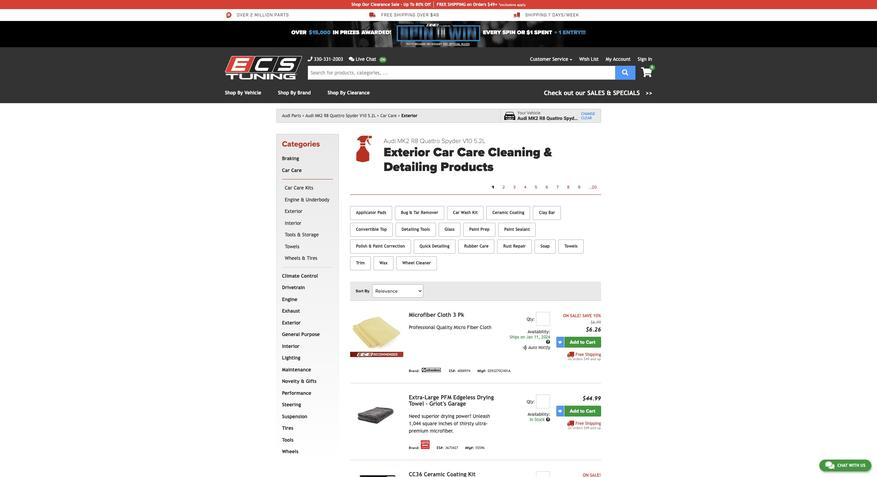 Task type: vqa. For each thing, say whether or not it's contained in the screenshot.
rightmost R8
yes



Task type: describe. For each thing, give the bounding box(es) containing it.
paint for paint sealant
[[505, 227, 514, 232]]

1 vertical spatial free
[[576, 353, 584, 358]]

…20
[[589, 185, 597, 190]]

free ship ping on orders $49+ *exclusions apply
[[437, 2, 526, 7]]

& for bug & tar remover
[[410, 211, 412, 216]]

2003
[[333, 56, 343, 62]]

by right the sort
[[365, 289, 370, 294]]

search image
[[622, 69, 629, 75]]

account
[[613, 56, 631, 62]]

car wash kit
[[453, 211, 478, 216]]

2024
[[542, 335, 550, 340]]

bar
[[549, 211, 555, 216]]

1 vertical spatial $49
[[584, 358, 590, 362]]

engine for engine & underbody
[[285, 197, 299, 203]]

general purpose
[[282, 332, 320, 338]]

no
[[407, 43, 411, 46]]

…20 link
[[585, 183, 601, 192]]

tools & storage
[[285, 232, 319, 238]]

auto notify link
[[522, 346, 550, 351]]

1 up from the top
[[597, 358, 601, 362]]

tools link
[[281, 435, 332, 447]]

tools inside detailing tools link
[[420, 227, 430, 232]]

0 link
[[636, 65, 655, 78]]

ping
[[457, 2, 466, 7]]

square
[[423, 421, 437, 427]]

rubber
[[464, 244, 479, 249]]

pads
[[378, 211, 386, 216]]

convertible top link
[[350, 223, 393, 237]]

applicator pads
[[356, 211, 386, 216]]

shop for shop by brand
[[278, 90, 289, 96]]

0 vertical spatial $49
[[430, 13, 439, 18]]

6 link
[[542, 183, 553, 192]]

*exclusions
[[499, 3, 516, 6]]

0 vertical spatial car care
[[381, 113, 397, 118]]

applicator
[[356, 211, 376, 216]]

wheels for wheels & tires
[[285, 256, 301, 261]]

& for polish & paint correction
[[369, 244, 372, 249]]

0 vertical spatial exterior link
[[284, 206, 332, 218]]

2 vertical spatial detailing
[[432, 244, 450, 249]]

qty: for on sale!                         save 10%
[[527, 317, 535, 322]]

1 horizontal spatial cloth
[[480, 325, 492, 331]]

repair
[[513, 244, 526, 249]]

sign in link
[[638, 56, 652, 62]]

drying
[[477, 395, 494, 401]]

rust
[[504, 244, 512, 249]]

availability: for $44.99
[[528, 413, 550, 418]]

wheels & tires link
[[284, 253, 332, 265]]

r8 for audi mk2 r8 quattro spyder v10 5.2l
[[324, 113, 329, 118]]

audi inside the your vehicle audi mk2 r8 quattro spyder v10 5.2l
[[518, 116, 527, 121]]

free
[[437, 2, 447, 7]]

clearance for our
[[371, 2, 390, 7]]

4000974
[[458, 370, 471, 373]]

5.2l inside the your vehicle audi mk2 r8 quattro spyder v10 5.2l
[[590, 116, 599, 121]]

up
[[404, 2, 409, 7]]

audi for audi mk2 r8 quattro spyder v10 5.2l
[[306, 113, 314, 118]]

0 horizontal spatial 2
[[250, 13, 253, 18]]

1 vertical spatial interior link
[[281, 341, 332, 353]]

by for vehicle
[[238, 90, 243, 96]]

drivetrain
[[282, 285, 305, 291]]

interior for the topmost the interior link
[[285, 221, 301, 226]]

inches
[[439, 421, 452, 427]]

list
[[591, 56, 599, 62]]

es#3673427 - 55596 - extra-large pfm edgeless drying towel - griot's garage - need superior drying power? unleash 1,044 square inches of thirsty ultra-premium microfiber. - griot's - audi bmw volkswagen mercedes benz mini porsche image
[[350, 395, 403, 435]]

novelty
[[282, 379, 300, 385]]

1 inside paginated product list navigation 'navigation'
[[492, 185, 494, 190]]

1 vertical spatial tires
[[282, 426, 293, 432]]

bug & tar remover
[[401, 211, 438, 216]]

engine for engine
[[282, 297, 297, 303]]

1 free shipping on orders $49 and up from the top
[[568, 353, 601, 362]]

exterior inside car care subcategories element
[[285, 209, 303, 214]]

wheels link
[[281, 447, 332, 458]]

5.2l for audi mk2 r8 quattro spyder v10 5.2l exterior car care cleaning & detailing products
[[474, 137, 486, 145]]

$44.99
[[583, 396, 601, 403]]

ecs tuning recommends this product. image
[[350, 352, 403, 358]]

mfg#: for edgeless
[[465, 447, 474, 450]]

spyder for audi mk2 r8 quattro spyder v10 5.2l exterior car care cleaning & detailing products
[[442, 137, 461, 145]]

sales & specials
[[588, 89, 640, 97]]

es#: for pfm
[[437, 447, 444, 450]]

wish
[[580, 56, 590, 62]]

ecs tuning 'spin to win' contest logo image
[[397, 24, 480, 41]]

1 and from the top
[[591, 358, 596, 362]]

question circle image
[[546, 418, 550, 422]]

garage
[[448, 401, 466, 408]]

0 horizontal spatial cloth
[[438, 312, 451, 319]]

quattro inside the your vehicle audi mk2 r8 quattro spyder v10 5.2l
[[547, 116, 563, 121]]

remover
[[421, 211, 438, 216]]

mfg#: 029327sch01a
[[478, 370, 511, 373]]

to for 1st add to wish list icon
[[580, 340, 585, 346]]

trim
[[356, 261, 365, 266]]

see
[[443, 43, 448, 46]]

by for clearance
[[340, 90, 346, 96]]

tires link
[[281, 423, 332, 435]]

& inside audi mk2 r8 quattro spyder v10 5.2l exterior car care cleaning & detailing products
[[544, 145, 552, 160]]

0 horizontal spatial car care link
[[281, 165, 332, 177]]

phone image
[[308, 57, 313, 62]]

1 vertical spatial shipping
[[585, 353, 601, 358]]

change link
[[581, 112, 595, 116]]

1,044
[[409, 421, 421, 427]]

paginated product list navigation navigation
[[384, 183, 601, 192]]

qty: for $44.99
[[527, 400, 535, 405]]

331-
[[324, 56, 333, 62]]

mfg#: for pk
[[478, 370, 487, 373]]

car wash kit link
[[447, 206, 484, 220]]

spin
[[503, 29, 516, 36]]

2 up from the top
[[597, 427, 601, 431]]

quattro for audi mk2 r8 quattro spyder v10 5.2l exterior car care cleaning & detailing products
[[420, 137, 440, 145]]

care inside audi mk2 r8 quattro spyder v10 5.2l exterior car care cleaning & detailing products
[[457, 145, 485, 160]]

shipping inside shipping 7 days/week link
[[526, 13, 547, 18]]

chat with us link
[[820, 460, 872, 472]]

days/week
[[553, 13, 579, 18]]

paint prep link
[[464, 223, 496, 237]]

live
[[356, 56, 365, 62]]

clay bar
[[539, 211, 555, 216]]

sign in
[[638, 56, 652, 62]]

over 2 million parts link
[[225, 12, 289, 18]]

1 orders from the top
[[573, 358, 583, 362]]

quattro for audi mk2 r8 quattro spyder v10 5.2l
[[330, 113, 345, 118]]

ecs tuning image
[[225, 56, 302, 80]]

kits
[[305, 185, 313, 191]]

tools & storage link
[[284, 230, 332, 241]]

stock
[[535, 418, 545, 423]]

official
[[449, 43, 461, 46]]

1 horizontal spatial towels
[[565, 244, 578, 249]]

es#: 3673427
[[437, 447, 458, 450]]

exterior inside audi mk2 r8 quattro spyder v10 5.2l exterior car care cleaning & detailing products
[[384, 145, 430, 160]]

car care inside category navigation element
[[282, 168, 302, 173]]

wish list
[[580, 56, 599, 62]]

suspension
[[282, 414, 307, 420]]

2 inside paginated product list navigation 'navigation'
[[503, 185, 505, 190]]

rubber care link
[[458, 240, 495, 254]]

sort
[[356, 289, 364, 294]]

tires inside car care subcategories element
[[307, 256, 318, 261]]

ceramic coating
[[493, 211, 525, 216]]

330-331-2003 link
[[308, 56, 343, 63]]

wash
[[461, 211, 471, 216]]

paint prep
[[470, 227, 490, 232]]

1 vertical spatial in
[[530, 418, 534, 423]]

customer
[[530, 56, 551, 62]]

jan
[[527, 335, 533, 340]]

car care kits link
[[284, 183, 332, 194]]

entry!!!
[[563, 29, 586, 36]]

0 vertical spatial free
[[381, 13, 393, 18]]

paint sealant
[[505, 227, 530, 232]]

car inside audi mk2 r8 quattro spyder v10 5.2l exterior car care cleaning & detailing products
[[433, 145, 454, 160]]

ultra-
[[476, 421, 488, 427]]

engine & underbody
[[285, 197, 330, 203]]

off
[[425, 2, 431, 7]]

braking link
[[281, 153, 332, 165]]

my account
[[606, 56, 631, 62]]

tools for tools link
[[282, 438, 294, 443]]

every spin or $1 spent = 1 entry!!!
[[483, 29, 586, 36]]

professional quality micro fiber cloth
[[409, 325, 492, 331]]

novelty & gifts link
[[281, 376, 332, 388]]



Task type: locate. For each thing, give the bounding box(es) containing it.
exterior link
[[284, 206, 332, 218], [281, 318, 332, 329]]

& for novelty & gifts
[[301, 379, 305, 385]]

tools up the quick
[[420, 227, 430, 232]]

1 vertical spatial 1
[[492, 185, 494, 190]]

by for brand
[[291, 90, 296, 96]]

parts
[[274, 13, 289, 18]]

towels inside car care subcategories element
[[285, 244, 300, 250]]

free shipping on orders $49 and up down $6.26
[[568, 353, 601, 362]]

1 add to cart from the top
[[570, 340, 596, 346]]

brand: left "griot's - corporate logo"
[[409, 447, 420, 450]]

extra-
[[409, 395, 425, 401]]

tools for tools & storage
[[285, 232, 296, 238]]

1 vertical spatial orders
[[573, 427, 583, 431]]

purpose
[[301, 332, 320, 338]]

free shipping on orders $49 and up
[[568, 353, 601, 362], [568, 422, 601, 431]]

1 add to cart button from the top
[[564, 337, 601, 348]]

0 vertical spatial engine
[[285, 197, 299, 203]]

qty: up ships on jan 11, 2024
[[527, 317, 535, 322]]

steering link
[[281, 400, 332, 412]]

2 horizontal spatial paint
[[505, 227, 514, 232]]

add to cart button for 1st add to wish list icon from the bottom
[[564, 406, 601, 417]]

wheels inside wheels link
[[282, 450, 299, 455]]

2 horizontal spatial quattro
[[547, 116, 563, 121]]

add for 1st add to wish list icon
[[570, 340, 579, 346]]

shipping down $6.26
[[585, 353, 601, 358]]

tools inside tools link
[[282, 438, 294, 443]]

1 vertical spatial exterior link
[[281, 318, 332, 329]]

2 free shipping on orders $49 and up from the top
[[568, 422, 601, 431]]

paint left prep
[[470, 227, 479, 232]]

interior link up 'storage'
[[284, 218, 332, 230]]

1 horizontal spatial v10
[[463, 137, 472, 145]]

0 vertical spatial car care link
[[381, 113, 400, 118]]

quick detailing
[[420, 244, 450, 249]]

live chat link
[[349, 56, 387, 63]]

2 orders from the top
[[573, 427, 583, 431]]

in
[[648, 56, 652, 62], [530, 418, 534, 423]]

chat left with
[[838, 464, 848, 469]]

v10 inside audi mk2 r8 quattro spyder v10 5.2l exterior car care cleaning & detailing products
[[463, 137, 472, 145]]

sales
[[588, 89, 605, 97]]

1 horizontal spatial mk2
[[398, 137, 410, 145]]

free down shop our clearance sale - up to 80% off
[[381, 13, 393, 18]]

cloth right fiber
[[480, 325, 492, 331]]

towels up wheels & tires
[[285, 244, 300, 250]]

mk2 inside the your vehicle audi mk2 r8 quattro spyder v10 5.2l
[[529, 116, 539, 121]]

comments image
[[826, 462, 835, 470]]

chat with us
[[838, 464, 866, 469]]

by
[[238, 90, 243, 96], [291, 90, 296, 96], [340, 90, 346, 96], [365, 289, 370, 294]]

5.2l for audi mk2 r8 quattro spyder v10 5.2l
[[368, 113, 376, 118]]

- right towel
[[426, 401, 428, 408]]

es#: left 4000974
[[449, 370, 456, 373]]

car care subcategories element
[[282, 179, 333, 268]]

es#: for 3
[[449, 370, 456, 373]]

1 vertical spatial chat
[[838, 464, 848, 469]]

7 left 8
[[557, 185, 559, 190]]

apply
[[517, 3, 526, 6]]

free shipping over $49 link
[[369, 12, 439, 18]]

your vehicle audi mk2 r8 quattro spyder v10 5.2l
[[518, 111, 599, 121]]

wheels up climate
[[285, 256, 301, 261]]

shop by vehicle link
[[225, 90, 261, 96]]

to down 'on sale!                         save 10% $6.99 $6.26'
[[580, 340, 585, 346]]

vehicle down ecs tuning image
[[245, 90, 261, 96]]

service
[[553, 56, 569, 62]]

spyder inside the your vehicle audi mk2 r8 quattro spyder v10 5.2l
[[564, 116, 579, 121]]

0 horizontal spatial 3
[[453, 312, 456, 319]]

1 add to wish list image from the top
[[559, 341, 562, 345]]

add to cart down $6.26
[[570, 340, 596, 346]]

1 add from the top
[[570, 340, 579, 346]]

1 horizontal spatial mfg#:
[[478, 370, 487, 373]]

2 to from the top
[[580, 409, 585, 415]]

es#4000974 - 029327sch01a - microfiber cloth 3 pk - professional quality micro fiber cloth - schwaben - audi bmw volkswagen mercedes benz mini porsche image
[[350, 313, 403, 352]]

1 vertical spatial car care link
[[281, 165, 332, 177]]

1 vertical spatial mfg#:
[[465, 447, 474, 450]]

& up climate control
[[302, 256, 306, 261]]

shop our clearance sale - up to 80% off
[[352, 2, 431, 7]]

interior down general
[[282, 344, 300, 350]]

1 vertical spatial interior
[[282, 344, 300, 350]]

add to cart button down $6.26
[[564, 337, 601, 348]]

0 horizontal spatial es#:
[[437, 447, 444, 450]]

spyder inside audi mk2 r8 quattro spyder v10 5.2l exterior car care cleaning & detailing products
[[442, 137, 461, 145]]

1 horizontal spatial r8
[[411, 137, 418, 145]]

towels link inside car care subcategories element
[[284, 241, 332, 253]]

mk2 for audi mk2 r8 quattro spyder v10 5.2l exterior car care cleaning & detailing products
[[398, 137, 410, 145]]

clearance up audi mk2 r8 quattro spyder v10 5.2l link at the left of the page
[[347, 90, 370, 96]]

category navigation element
[[276, 134, 339, 464]]

mk2 for audi mk2 r8 quattro spyder v10 5.2l
[[315, 113, 323, 118]]

& for sales & specials
[[607, 89, 612, 97]]

rubber care
[[464, 244, 489, 249]]

top
[[380, 227, 387, 232]]

categories
[[282, 140, 320, 149]]

0 horizontal spatial 1
[[492, 185, 494, 190]]

1 horizontal spatial towels link
[[559, 240, 584, 254]]

add to cart button for 1st add to wish list icon
[[564, 337, 601, 348]]

0 vertical spatial vehicle
[[245, 90, 261, 96]]

& right cleaning
[[544, 145, 552, 160]]

& for tools & storage
[[297, 232, 301, 238]]

us
[[861, 464, 866, 469]]

2
[[250, 13, 253, 18], [503, 185, 505, 190]]

- left up
[[401, 2, 402, 7]]

by down ecs tuning image
[[238, 90, 243, 96]]

add for 1st add to wish list icon from the bottom
[[570, 409, 579, 415]]

wheels for wheels
[[282, 450, 299, 455]]

4
[[524, 185, 527, 190]]

availability: up the "11,"
[[528, 330, 550, 335]]

to for 1st add to wish list icon from the bottom
[[580, 409, 585, 415]]

es#: left 3673427
[[437, 447, 444, 450]]

0 vertical spatial and
[[591, 358, 596, 362]]

0 vertical spatial chat
[[366, 56, 376, 62]]

shipping
[[526, 13, 547, 18], [585, 353, 601, 358], [585, 422, 601, 427]]

spyder left the clear
[[564, 116, 579, 121]]

- inside extra-large pfm edgeless drying towel - griot's garage
[[426, 401, 428, 408]]

spyder down shop by clearance
[[346, 113, 359, 118]]

0 horizontal spatial mfg#:
[[465, 447, 474, 450]]

quattro inside audi mk2 r8 quattro spyder v10 5.2l exterior car care cleaning & detailing products
[[420, 137, 440, 145]]

0 horizontal spatial in
[[530, 418, 534, 423]]

quality
[[437, 325, 453, 331]]

9 link
[[574, 183, 585, 192]]

1 horizontal spatial vehicle
[[527, 111, 541, 115]]

up down the $44.99
[[597, 427, 601, 431]]

mfg#: left 029327sch01a
[[478, 370, 487, 373]]

& left gifts
[[301, 379, 305, 385]]

extra-large pfm edgeless drying towel - griot's garage link
[[409, 395, 494, 408]]

engine up exhaust
[[282, 297, 297, 303]]

2 horizontal spatial spyder
[[564, 116, 579, 121]]

3 left pk
[[453, 312, 456, 319]]

2 add from the top
[[570, 409, 579, 415]]

1 vertical spatial up
[[597, 427, 601, 431]]

1 horizontal spatial es#:
[[449, 370, 456, 373]]

question circle image
[[546, 340, 550, 345]]

1 qty: from the top
[[527, 317, 535, 322]]

0 horizontal spatial towels
[[285, 244, 300, 250]]

*exclusions apply link
[[499, 2, 526, 7]]

tools down tires link
[[282, 438, 294, 443]]

change
[[581, 112, 595, 116]]

mfg#: left 55596
[[465, 447, 474, 450]]

1 brand: from the top
[[409, 370, 420, 373]]

1 vertical spatial cart
[[586, 409, 596, 415]]

to down the $44.99
[[580, 409, 585, 415]]

brand: left "schwaben - corporate logo"
[[409, 370, 420, 373]]

convertible
[[356, 227, 379, 232]]

engine inside car care subcategories element
[[285, 197, 299, 203]]

qty: up the in stock
[[527, 400, 535, 405]]

3 left 4 "link"
[[514, 185, 516, 190]]

& down car care kits
[[301, 197, 304, 203]]

0 vertical spatial add to cart
[[570, 340, 596, 346]]

of
[[454, 421, 458, 427]]

availability: up stock
[[528, 413, 550, 418]]

spyder
[[346, 113, 359, 118], [564, 116, 579, 121], [442, 137, 461, 145]]

10%
[[593, 314, 601, 319]]

2 horizontal spatial mk2
[[529, 116, 539, 121]]

r8 inside the your vehicle audi mk2 r8 quattro spyder v10 5.2l
[[540, 116, 545, 121]]

paint inside 'link'
[[373, 244, 383, 249]]

shopping cart image
[[641, 68, 652, 77]]

cart down the $44.99
[[586, 409, 596, 415]]

free down 'on sale!                         save 10% $6.99 $6.26'
[[576, 353, 584, 358]]

polish & paint correction
[[356, 244, 405, 249]]

1 vertical spatial over
[[291, 29, 307, 36]]

1 vertical spatial -
[[426, 401, 428, 408]]

1 vertical spatial availability:
[[528, 413, 550, 418]]

1 to from the top
[[580, 340, 585, 346]]

wifi image
[[523, 346, 527, 351]]

1 horizontal spatial quattro
[[420, 137, 440, 145]]

1 availability: from the top
[[528, 330, 550, 335]]

by up audi mk2 r8 quattro spyder v10 5.2l link at the left of the page
[[340, 90, 346, 96]]

paint for paint prep
[[470, 227, 479, 232]]

es#: 4000974
[[449, 370, 471, 373]]

car care kits
[[285, 185, 313, 191]]

shipping 7 days/week link
[[514, 12, 579, 18]]

quick detailing link
[[414, 240, 456, 254]]

=
[[555, 29, 557, 36]]

mfg#: 55596
[[465, 447, 485, 450]]

towels link down 'storage'
[[284, 241, 332, 253]]

shipping down the $44.99
[[585, 422, 601, 427]]

tires down suspension
[[282, 426, 293, 432]]

$49 down the $44.99
[[584, 427, 590, 431]]

v10 for audi mk2 r8 quattro spyder v10 5.2l exterior car care cleaning & detailing products
[[463, 137, 472, 145]]

shop for shop by clearance
[[328, 90, 339, 96]]

r8 inside audi mk2 r8 quattro spyder v10 5.2l exterior car care cleaning & detailing products
[[411, 137, 418, 145]]

0 vertical spatial to
[[580, 340, 585, 346]]

0 horizontal spatial paint
[[373, 244, 383, 249]]

over
[[417, 13, 429, 18]]

1 horizontal spatial chat
[[838, 464, 848, 469]]

superior
[[422, 414, 440, 420]]

2 and from the top
[[591, 427, 596, 431]]

over left million
[[237, 13, 249, 18]]

2 add to wish list image from the top
[[559, 410, 562, 414]]

qty:
[[527, 317, 535, 322], [527, 400, 535, 405]]

2 left million
[[250, 13, 253, 18]]

microfiber
[[409, 312, 436, 319]]

climate control link
[[281, 271, 332, 282]]

shop by clearance link
[[328, 90, 370, 96]]

0 vertical spatial 2
[[250, 13, 253, 18]]

climate control
[[282, 273, 318, 279]]

5.2l inside audi mk2 r8 quattro spyder v10 5.2l exterior car care cleaning & detailing products
[[474, 137, 486, 145]]

0 horizontal spatial spyder
[[346, 113, 359, 118]]

1 vertical spatial 2
[[503, 185, 505, 190]]

vehicle inside the your vehicle audi mk2 r8 quattro spyder v10 5.2l
[[527, 111, 541, 115]]

v10 inside the your vehicle audi mk2 r8 quattro spyder v10 5.2l
[[580, 116, 589, 121]]

es#3559637 - 236941kt - cc36 ceramic coating kit - strengthen, protect and enhance your paint! ground shipping only. - sonax - audi bmw volkswagen mercedes benz mini porsche image
[[350, 472, 403, 478]]

ships on jan 11, 2024
[[510, 335, 550, 340]]

and down $6.26
[[591, 358, 596, 362]]

& right polish
[[369, 244, 372, 249]]

car inside "car care kits" link
[[285, 185, 292, 191]]

sale
[[392, 2, 400, 7]]

1 vertical spatial es#:
[[437, 447, 444, 450]]

towels link right soap link
[[559, 240, 584, 254]]

and
[[591, 358, 596, 362], [591, 427, 596, 431]]

11,
[[534, 335, 540, 340]]

2 vertical spatial free
[[576, 422, 584, 427]]

2 availability: from the top
[[528, 413, 550, 418]]

0 vertical spatial add
[[570, 340, 579, 346]]

engine down car care kits
[[285, 197, 299, 203]]

& for wheels & tires
[[302, 256, 306, 261]]

Search text field
[[308, 66, 615, 80]]

1 cart from the top
[[586, 340, 596, 346]]

your
[[518, 111, 526, 115]]

chat right live
[[366, 56, 376, 62]]

wheels down tools link
[[282, 450, 299, 455]]

$49 down $6.26
[[584, 358, 590, 362]]

interior inside car care subcategories element
[[285, 221, 301, 226]]

None number field
[[536, 313, 550, 327], [536, 395, 550, 409], [536, 472, 550, 478], [536, 313, 550, 327], [536, 395, 550, 409], [536, 472, 550, 478]]

gifts
[[306, 379, 317, 385]]

lighting link
[[281, 353, 332, 365]]

1 vertical spatial free shipping on orders $49 and up
[[568, 422, 601, 431]]

over for over 2 million parts
[[237, 13, 249, 18]]

1 vertical spatial car care
[[282, 168, 302, 173]]

orders
[[573, 358, 583, 362], [573, 427, 583, 431]]

wheel cleaner
[[402, 261, 431, 266]]

0 horizontal spatial vehicle
[[245, 90, 261, 96]]

1 vertical spatial to
[[580, 409, 585, 415]]

& left 'storage'
[[297, 232, 301, 238]]

0 horizontal spatial mk2
[[315, 113, 323, 118]]

1 vertical spatial wheels
[[282, 450, 299, 455]]

paint left the sealant
[[505, 227, 514, 232]]

spyder up 'products'
[[442, 137, 461, 145]]

0 vertical spatial over
[[237, 13, 249, 18]]

free down the $44.99
[[576, 422, 584, 427]]

tires up the control
[[307, 256, 318, 261]]

large
[[425, 395, 439, 401]]

spent
[[534, 29, 552, 36]]

0 vertical spatial add to cart button
[[564, 337, 601, 348]]

1 horizontal spatial paint
[[470, 227, 479, 232]]

1 horizontal spatial tires
[[307, 256, 318, 261]]

professional
[[409, 325, 435, 331]]

1 left 2 link
[[492, 185, 494, 190]]

rules
[[461, 43, 470, 46]]

comments image
[[349, 57, 354, 62]]

in left stock
[[530, 418, 534, 423]]

& inside "link"
[[410, 211, 412, 216]]

vehicle right your
[[527, 111, 541, 115]]

029327sch01a
[[488, 370, 511, 373]]

soap
[[541, 244, 550, 249]]

0 vertical spatial -
[[401, 2, 402, 7]]

exhaust
[[282, 309, 300, 314]]

up down $6.26
[[597, 358, 601, 362]]

7 left days/week
[[549, 13, 551, 18]]

shipping up every spin or $1 spent = 1 entry!!!
[[526, 13, 547, 18]]

0 horizontal spatial v10
[[360, 113, 367, 118]]

clearance right our
[[371, 2, 390, 7]]

brand: for extra-large pfm edgeless drying towel - griot's garage
[[409, 447, 420, 450]]

0 vertical spatial tires
[[307, 256, 318, 261]]

add to cart down the $44.99
[[570, 409, 596, 415]]

0 vertical spatial 3
[[514, 185, 516, 190]]

0 vertical spatial shipping
[[526, 13, 547, 18]]

1 horizontal spatial car care
[[381, 113, 397, 118]]

1 vertical spatial 3
[[453, 312, 456, 319]]

shop for shop our clearance sale - up to 80% off
[[352, 2, 361, 7]]

1 horizontal spatial 2
[[503, 185, 505, 190]]

1 vertical spatial add to cart button
[[564, 406, 601, 417]]

chat
[[366, 56, 376, 62], [838, 464, 848, 469]]

car inside car wash kit link
[[453, 211, 460, 216]]

$6.26
[[586, 327, 601, 334]]

2 add to cart button from the top
[[564, 406, 601, 417]]

0 horizontal spatial -
[[401, 2, 402, 7]]

products
[[441, 160, 494, 175]]

tools left 'storage'
[[285, 232, 296, 238]]

free shipping on orders $49 and up down the $44.99
[[568, 422, 601, 431]]

save
[[583, 314, 592, 319]]

cart for 1st add to wish list icon from the bottom
[[586, 409, 596, 415]]

pk
[[458, 312, 464, 319]]

0 vertical spatial mfg#:
[[478, 370, 487, 373]]

0 vertical spatial clearance
[[371, 2, 390, 7]]

0 vertical spatial wheels
[[285, 256, 301, 261]]

0 vertical spatial 1
[[559, 29, 562, 36]]

7 inside paginated product list navigation 'navigation'
[[557, 185, 559, 190]]

shipping
[[394, 13, 416, 18]]

interior link down the purpose
[[281, 341, 332, 353]]

r8 for audi mk2 r8 quattro spyder v10 5.2l exterior car care cleaning & detailing products
[[411, 137, 418, 145]]

cart for 1st add to wish list icon
[[586, 340, 596, 346]]

3 inside the 3 link
[[514, 185, 516, 190]]

1 vertical spatial detailing
[[402, 227, 419, 232]]

over for over $15,000 in prizes
[[291, 29, 307, 36]]

2 add to cart from the top
[[570, 409, 596, 415]]

0 vertical spatial orders
[[573, 358, 583, 362]]

0 horizontal spatial 7
[[549, 13, 551, 18]]

my
[[606, 56, 612, 62]]

exterior link up the purpose
[[281, 318, 332, 329]]

& inside 'link'
[[369, 244, 372, 249]]

paint right polish
[[373, 244, 383, 249]]

tools
[[420, 227, 430, 232], [285, 232, 296, 238], [282, 438, 294, 443]]

0 horizontal spatial over
[[237, 13, 249, 18]]

interior for the bottom the interior link
[[282, 344, 300, 350]]

& right 'sales'
[[607, 89, 612, 97]]

2 link
[[498, 183, 509, 192]]

need superior drying power? unleash 1,044 square inches of thirsty ultra- premium microfiber.
[[409, 414, 490, 434]]

detailing inside audi mk2 r8 quattro spyder v10 5.2l exterior car care cleaning & detailing products
[[384, 160, 438, 175]]

clearance for by
[[347, 90, 370, 96]]

0 vertical spatial interior link
[[284, 218, 332, 230]]

cart down $6.26
[[586, 340, 596, 346]]

& left tar
[[410, 211, 412, 216]]

& for engine & underbody
[[301, 197, 304, 203]]

2 qty: from the top
[[527, 400, 535, 405]]

0 horizontal spatial 5.2l
[[368, 113, 376, 118]]

schwaben - corporate logo image
[[421, 369, 442, 373]]

car care
[[381, 113, 397, 118], [282, 168, 302, 173]]

add to wish list image
[[559, 341, 562, 345], [559, 410, 562, 414]]

braking
[[282, 156, 299, 162]]

wheels inside wheels & tires link
[[285, 256, 301, 261]]

2 vertical spatial $49
[[584, 427, 590, 431]]

0 vertical spatial cart
[[586, 340, 596, 346]]

8
[[567, 185, 570, 190]]

prep
[[481, 227, 490, 232]]

1 vertical spatial engine
[[282, 297, 297, 303]]

1 horizontal spatial 7
[[557, 185, 559, 190]]

by left brand
[[291, 90, 296, 96]]

2 vertical spatial shipping
[[585, 422, 601, 427]]

up
[[597, 358, 601, 362], [597, 427, 601, 431]]

v10 for audi mk2 r8 quattro spyder v10 5.2l
[[360, 113, 367, 118]]

$15,000
[[309, 29, 331, 36]]

over left $15,000 on the left of the page
[[291, 29, 307, 36]]

interior up tools & storage
[[285, 221, 301, 226]]

0 horizontal spatial r8
[[324, 113, 329, 118]]

exterior link down engine & underbody
[[284, 206, 332, 218]]

$49 right over
[[430, 13, 439, 18]]

applicator pads link
[[350, 206, 392, 220]]

towels right soap
[[565, 244, 578, 249]]

cloth up quality
[[438, 312, 451, 319]]

in right the sign
[[648, 56, 652, 62]]

audi for audi parts
[[282, 113, 290, 118]]

2 right 1 link
[[503, 185, 505, 190]]

audi for audi mk2 r8 quattro spyder v10 5.2l exterior car care cleaning & detailing products
[[384, 137, 396, 145]]

add to cart button down the $44.99
[[564, 406, 601, 417]]

tools inside tools & storage link
[[285, 232, 296, 238]]

&
[[607, 89, 612, 97], [544, 145, 552, 160], [301, 197, 304, 203], [410, 211, 412, 216], [297, 232, 301, 238], [369, 244, 372, 249], [302, 256, 306, 261], [301, 379, 305, 385]]

r8
[[324, 113, 329, 118], [540, 116, 545, 121], [411, 137, 418, 145]]

clay bar link
[[533, 206, 561, 220]]

0 vertical spatial 7
[[549, 13, 551, 18]]

mk2 inside audi mk2 r8 quattro spyder v10 5.2l exterior car care cleaning & detailing products
[[398, 137, 410, 145]]

1 horizontal spatial -
[[426, 401, 428, 408]]

1 horizontal spatial 1
[[559, 29, 562, 36]]

0 vertical spatial in
[[648, 56, 652, 62]]

and down the $44.99
[[591, 427, 596, 431]]

shop our clearance sale - up to 80% off link
[[352, 1, 434, 8]]

availability: for on sale!                         save 10%
[[528, 330, 550, 335]]

general purpose link
[[281, 329, 332, 341]]

spyder for audi mk2 r8 quattro spyder v10 5.2l
[[346, 113, 359, 118]]

1 vertical spatial add to cart
[[570, 409, 596, 415]]

brand: for microfiber cloth 3 pk
[[409, 370, 420, 373]]

0 horizontal spatial tires
[[282, 426, 293, 432]]

audi inside audi mk2 r8 quattro spyder v10 5.2l exterior car care cleaning & detailing products
[[384, 137, 396, 145]]

exhaust link
[[281, 306, 332, 318]]

lighting
[[282, 356, 300, 361]]

1 right =
[[559, 29, 562, 36]]

prizes
[[340, 29, 360, 36]]

brand:
[[409, 370, 420, 373], [409, 447, 420, 450]]

griot's - corporate logo image
[[421, 441, 430, 450]]

1 horizontal spatial in
[[648, 56, 652, 62]]

2 brand: from the top
[[409, 447, 420, 450]]

1 horizontal spatial over
[[291, 29, 307, 36]]

2 cart from the top
[[586, 409, 596, 415]]

0 vertical spatial brand:
[[409, 370, 420, 373]]

shop for shop by vehicle
[[225, 90, 236, 96]]

0 horizontal spatial quattro
[[330, 113, 345, 118]]

0 horizontal spatial clearance
[[347, 90, 370, 96]]

v10
[[360, 113, 367, 118], [580, 116, 589, 121], [463, 137, 472, 145]]



